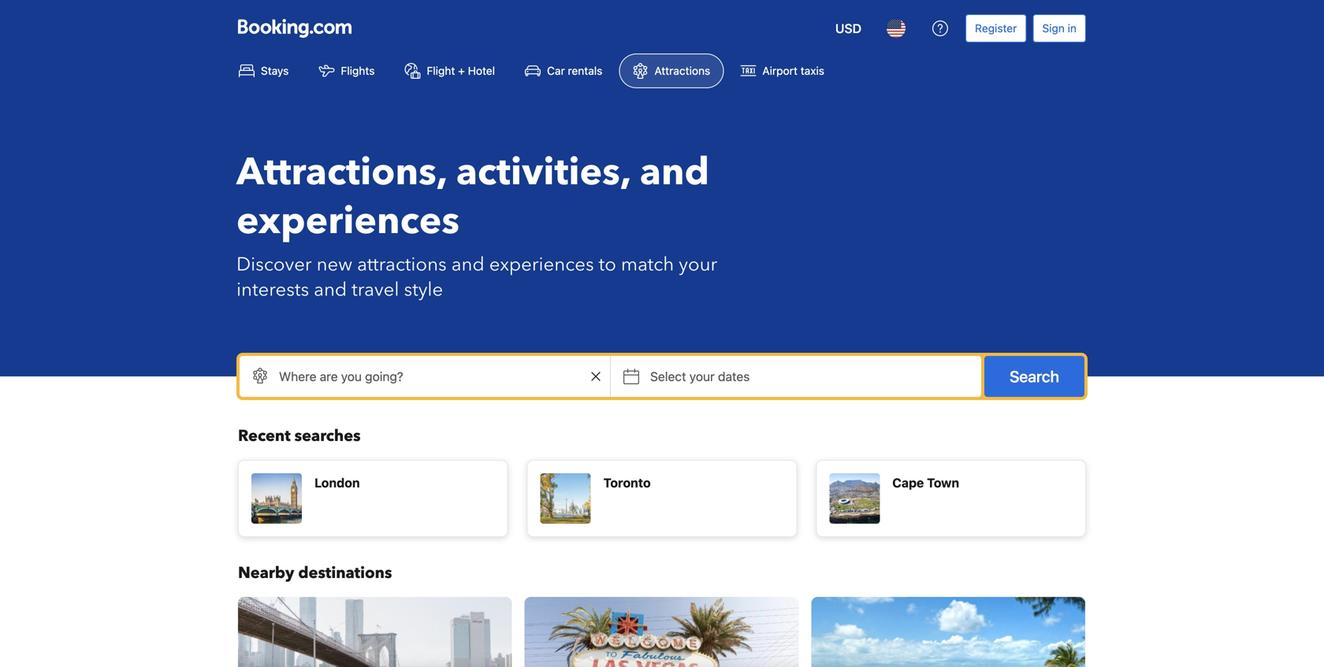 Task type: locate. For each thing, give the bounding box(es) containing it.
experiences up new
[[237, 196, 460, 247]]

0 vertical spatial your
[[679, 252, 718, 278]]

your
[[679, 252, 718, 278], [690, 369, 715, 384]]

car
[[547, 64, 565, 77]]

attractions, activities, and experiences discover new attractions and experiences to match your interests and travel style
[[237, 147, 718, 303]]

recent searches
[[238, 426, 361, 447]]

your inside attractions, activities, and experiences discover new attractions and experiences to match your interests and travel style
[[679, 252, 718, 278]]

usd button
[[826, 9, 871, 47]]

car rentals
[[547, 64, 603, 77]]

hotel
[[468, 64, 495, 77]]

0 horizontal spatial and
[[314, 277, 347, 303]]

interests
[[237, 277, 309, 303]]

cape
[[893, 476, 924, 491]]

search button
[[985, 356, 1085, 397]]

travel
[[352, 277, 399, 303]]

1 vertical spatial experiences
[[489, 252, 594, 278]]

airport
[[763, 64, 798, 77]]

dates
[[718, 369, 750, 384]]

register
[[975, 22, 1017, 35]]

your right match
[[679, 252, 718, 278]]

0 horizontal spatial experiences
[[237, 196, 460, 247]]

experiences left to
[[489, 252, 594, 278]]

your left dates
[[690, 369, 715, 384]]

in
[[1068, 22, 1077, 35]]

destinations
[[298, 563, 392, 585]]

cape town link
[[816, 460, 1087, 538]]

experiences
[[237, 196, 460, 247], [489, 252, 594, 278]]

flight + hotel
[[427, 64, 495, 77]]

and
[[640, 147, 710, 198], [452, 252, 485, 278], [314, 277, 347, 303]]

searches
[[295, 426, 361, 447]]

stays
[[261, 64, 289, 77]]

select your dates
[[651, 369, 750, 384]]

discover
[[237, 252, 312, 278]]

london
[[315, 476, 360, 491]]

airport taxis
[[763, 64, 825, 77]]



Task type: describe. For each thing, give the bounding box(es) containing it.
toronto
[[604, 476, 651, 491]]

flight
[[427, 64, 455, 77]]

new york image
[[238, 598, 512, 668]]

+
[[458, 64, 465, 77]]

search
[[1010, 367, 1060, 386]]

register link
[[966, 14, 1027, 43]]

car rentals link
[[512, 54, 616, 88]]

to
[[599, 252, 616, 278]]

sign
[[1043, 22, 1065, 35]]

attractions
[[357, 252, 447, 278]]

usd
[[836, 21, 862, 36]]

match
[[621, 252, 674, 278]]

flight + hotel link
[[391, 54, 509, 88]]

attractions
[[655, 64, 711, 77]]

toronto link
[[527, 460, 797, 538]]

london link
[[238, 460, 508, 538]]

flights link
[[305, 54, 388, 88]]

attractions link
[[619, 54, 724, 88]]

1 horizontal spatial experiences
[[489, 252, 594, 278]]

taxis
[[801, 64, 825, 77]]

1 horizontal spatial and
[[452, 252, 485, 278]]

rentals
[[568, 64, 603, 77]]

flights
[[341, 64, 375, 77]]

recent
[[238, 426, 291, 447]]

Where are you going? search field
[[240, 356, 610, 397]]

new
[[317, 252, 353, 278]]

0 vertical spatial experiences
[[237, 196, 460, 247]]

1 vertical spatial your
[[690, 369, 715, 384]]

airport taxis link
[[727, 54, 838, 88]]

2 horizontal spatial and
[[640, 147, 710, 198]]

key west image
[[812, 598, 1086, 668]]

town
[[927, 476, 960, 491]]

sign in
[[1043, 22, 1077, 35]]

select
[[651, 369, 686, 384]]

nearby
[[238, 563, 294, 585]]

attractions,
[[237, 147, 447, 198]]

stays link
[[226, 54, 302, 88]]

nearby destinations
[[238, 563, 392, 585]]

las vegas image
[[525, 598, 799, 668]]

cape town
[[893, 476, 960, 491]]

sign in link
[[1033, 14, 1087, 43]]

style
[[404, 277, 443, 303]]

activities,
[[456, 147, 631, 198]]

booking.com image
[[238, 19, 352, 38]]



Task type: vqa. For each thing, say whether or not it's contained in the screenshot.
activities,
yes



